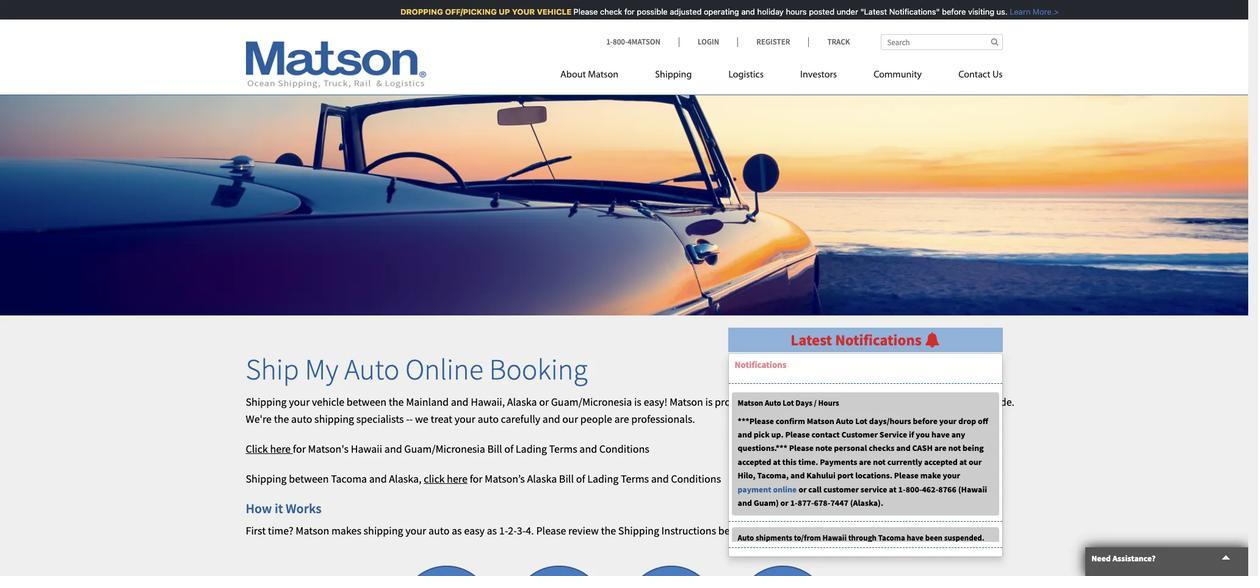 Task type: vqa. For each thing, say whether or not it's contained in the screenshot.
DROPPING OFF/PICKING UP YOUR VEHICLE Please check for possible adjusted operating and holiday hours posted under "Latest Notifications" before visiting us. Learn More.>
yes



Task type: locate. For each thing, give the bounding box(es) containing it.
are
[[615, 412, 629, 426], [935, 443, 947, 454], [859, 457, 872, 468]]

1 vertical spatial between
[[289, 472, 329, 486]]

car shipped by matson to hawaii at beach during sunset. image
[[0, 76, 1249, 316]]

1 horizontal spatial as
[[487, 524, 497, 538]]

notifications up offer
[[735, 359, 787, 371]]

-
[[406, 412, 410, 426], [410, 412, 413, 426]]

of up review
[[576, 472, 585, 486]]

0 horizontal spatial shipping
[[315, 412, 354, 426]]

lot left days
[[783, 398, 794, 409]]

shipping for shipping your vehicle between the mainland and hawaii, alaska or guam/micronesia                                         is easy! matson is proud to offer the most frequent, dependable service in the                                         trade. we're the auto shipping specialists -- we treat your auto carefully and                                         our people are professionals.
[[246, 395, 287, 409]]

and up treat
[[451, 395, 469, 409]]

of
[[505, 442, 514, 456], [576, 472, 585, 486]]

latest
[[791, 330, 832, 350]]

as
[[452, 524, 462, 538], [487, 524, 497, 538]]

1 horizontal spatial at
[[889, 484, 897, 495]]

1 vertical spatial before
[[913, 416, 938, 427]]

as left easy in the left of the page
[[452, 524, 462, 538]]

easy!
[[644, 395, 668, 409]]

our down "being"
[[969, 457, 982, 468]]

the left days
[[780, 395, 796, 409]]

search image
[[991, 38, 999, 46]]

2 vertical spatial before
[[719, 524, 748, 538]]

online
[[773, 484, 797, 495]]

guam)
[[754, 498, 779, 509]]

0 horizontal spatial service
[[861, 484, 888, 495]]

click
[[246, 442, 268, 456]]

shipping down click here link
[[246, 472, 287, 486]]

0 horizontal spatial accepted
[[738, 457, 772, 468]]

shipping
[[315, 412, 354, 426], [364, 524, 403, 538]]

hours
[[780, 7, 801, 16]]

accepted up hilo, on the right
[[738, 457, 772, 468]]

shipping down 4matson
[[655, 70, 692, 80]]

at
[[773, 457, 781, 468], [960, 457, 967, 468], [889, 484, 897, 495]]

drop
[[959, 416, 977, 427]]

bill up matson's
[[488, 442, 502, 456]]

0 horizontal spatial at
[[773, 457, 781, 468]]

before left the "visiting"
[[936, 7, 960, 16]]

easy
[[464, 524, 485, 538]]

preparation
[[543, 571, 576, 571]]

off/picking
[[439, 7, 491, 16]]

are up the locations.
[[859, 457, 872, 468]]

booking
[[489, 351, 588, 388]]

shipping between tacoma and alaska, click here for matson's alaska bill of lading terms and conditions
[[246, 472, 721, 486]]

lading up review
[[588, 472, 619, 486]]

investors
[[801, 70, 837, 80]]

tacoma right through at bottom
[[878, 533, 905, 544]]

through
[[849, 533, 877, 544]]

accepted up make
[[924, 457, 958, 468]]

0 vertical spatial bill
[[488, 442, 502, 456]]

1- down the check
[[606, 37, 613, 47]]

0 horizontal spatial tacoma
[[331, 472, 367, 486]]

None search field
[[881, 34, 1003, 50]]

ship my auto online booking main content
[[63, 316, 1249, 576]]

800- down make
[[906, 484, 922, 495]]

0 vertical spatial for
[[619, 7, 629, 16]]

and down payment
[[738, 498, 752, 509]]

0 vertical spatial guam/micronesia
[[551, 395, 632, 409]]

7447
[[831, 498, 849, 509]]

1 horizontal spatial shipping
[[364, 524, 403, 538]]

your left vehicle
[[289, 395, 310, 409]]

my
[[305, 351, 339, 388]]

for left matson's
[[293, 442, 306, 456]]

vehicle
[[312, 395, 345, 409]]

need
[[1092, 553, 1111, 564]]

0 horizontal spatial our
[[563, 412, 578, 426]]

0 vertical spatial alaska
[[507, 395, 537, 409]]

auto down frequent,
[[836, 416, 854, 427]]

our left people at left
[[563, 412, 578, 426]]

for for alaska,
[[470, 472, 483, 486]]

lot up customer
[[856, 416, 868, 427]]

or left call at the bottom right
[[799, 484, 807, 495]]

offer
[[757, 395, 778, 409]]

2 horizontal spatial or
[[799, 484, 807, 495]]

conditions down shipping your vehicle between the mainland and hawaii, alaska or guam/micronesia                                         is easy! matson is proud to offer the most frequent, dependable service in the                                         trade. we're the auto shipping specialists -- we treat your auto carefully and                                         our people are professionals.
[[600, 442, 650, 456]]

2 is from the left
[[706, 395, 713, 409]]

1 vertical spatial not
[[873, 457, 886, 468]]

0 horizontal spatial notifications
[[735, 359, 787, 371]]

0 horizontal spatial are
[[615, 412, 629, 426]]

1 horizontal spatial notifications
[[835, 330, 922, 350]]

are right people at left
[[615, 412, 629, 426]]

auto down hawaii, at the left
[[478, 412, 499, 426]]

not
[[949, 443, 961, 454], [873, 457, 886, 468]]

1 horizontal spatial for
[[470, 472, 483, 486]]

kahului
[[807, 470, 836, 481]]

at down the locations.
[[889, 484, 897, 495]]

your left auto. on the bottom right of page
[[790, 524, 811, 538]]

hawaii inside ship my auto online booking main content
[[351, 442, 382, 456]]

mainland
[[406, 395, 449, 409]]

1 horizontal spatial 800-
[[906, 484, 922, 495]]

0 horizontal spatial here
[[270, 442, 291, 456]]

possible
[[631, 7, 662, 16]]

people
[[581, 412, 612, 426]]

please down "confirm"
[[786, 429, 810, 440]]

hawaii down 'specialists'
[[351, 442, 382, 456]]

877-
[[798, 498, 814, 509]]

our inside "***please confirm matson auto lot days/hours before your drop off and pick up. please contact customer service if you have any questions.*** please note personal checks and cash are not being accepted at this time. payments are not currently accepted at our hilo, tacoma, and kahului port locations. please make your payment online"
[[969, 457, 982, 468]]

auto left easy in the left of the page
[[429, 524, 450, 538]]

please up time.
[[789, 443, 814, 454]]

/
[[814, 398, 817, 409]]

1 horizontal spatial terms
[[621, 472, 649, 486]]

auto
[[344, 351, 400, 388], [765, 398, 781, 409], [836, 416, 854, 427], [738, 533, 754, 544]]

your right treat
[[455, 412, 476, 426]]

for right the check
[[619, 7, 629, 16]]

0 horizontal spatial terms
[[549, 442, 577, 456]]

1 horizontal spatial our
[[969, 457, 982, 468]]

the right review
[[601, 524, 616, 538]]

of up matson's
[[505, 442, 514, 456]]

1 vertical spatial service
[[861, 484, 888, 495]]

not down any
[[949, 443, 961, 454]]

shipping
[[655, 70, 692, 80], [246, 395, 287, 409], [246, 472, 287, 486], [618, 524, 659, 538]]

time.
[[799, 457, 819, 468]]

0 vertical spatial are
[[615, 412, 629, 426]]

login
[[698, 37, 719, 47]]

at down "being"
[[960, 457, 967, 468]]

to/from
[[794, 533, 821, 544]]

1 accepted from the left
[[738, 457, 772, 468]]

at left this
[[773, 457, 781, 468]]

0 horizontal spatial is
[[634, 395, 642, 409]]

have left any
[[932, 429, 950, 440]]

matson inside shipping your vehicle between the mainland and hawaii, alaska or guam/micronesia                                         is easy! matson is proud to offer the most frequent, dependable service in the                                         trade. we're the auto shipping specialists -- we treat your auto carefully and                                         our people are professionals.
[[670, 395, 703, 409]]

0 horizontal spatial of
[[505, 442, 514, 456]]

click here for matson's hawaii and guam/micronesia bill of lading terms and conditions
[[246, 442, 650, 456]]

1 horizontal spatial is
[[706, 395, 713, 409]]

not down checks
[[873, 457, 886, 468]]

and up alaska,
[[385, 442, 402, 456]]

as right easy in the left of the page
[[487, 524, 497, 538]]

1 vertical spatial are
[[935, 443, 947, 454]]

before up you
[[913, 416, 938, 427]]

shipping inside shipping your vehicle between the mainland and hawaii, alaska or guam/micronesia                                         is easy! matson is proud to offer the most frequent, dependable service in the                                         trade. we're the auto shipping specialists -- we treat your auto carefully and                                         our people are professionals.
[[315, 412, 354, 426]]

have inside "***please confirm matson auto lot days/hours before your drop off and pick up. please contact customer service if you have any questions.*** please note personal checks and cash are not being accepted at this time. payments are not currently accepted at our hilo, tacoma, and kahului port locations. please make your payment online"
[[932, 429, 950, 440]]

the up 'specialists'
[[389, 395, 404, 409]]

bill up review
[[559, 472, 574, 486]]

0 vertical spatial not
[[949, 443, 961, 454]]

is left easy!
[[634, 395, 642, 409]]

0 vertical spatial tacoma
[[331, 472, 367, 486]]

hawaii inside latest notifications menu
[[823, 533, 847, 544]]

1 is from the left
[[634, 395, 642, 409]]

for left matson's
[[470, 472, 483, 486]]

is left proud
[[706, 395, 713, 409]]

and left alaska,
[[369, 472, 387, 486]]

shipping left instructions
[[618, 524, 659, 538]]

2 horizontal spatial are
[[935, 443, 947, 454]]

0 vertical spatial have
[[932, 429, 950, 440]]

service left in
[[925, 395, 957, 409]]

1 horizontal spatial service
[[925, 395, 957, 409]]

if
[[909, 429, 914, 440]]

or down online
[[781, 498, 789, 509]]

call
[[809, 484, 822, 495]]

service
[[925, 395, 957, 409], [861, 484, 888, 495]]

accepted
[[738, 457, 772, 468], [924, 457, 958, 468]]

tacoma
[[331, 472, 367, 486], [878, 533, 905, 544]]

need assistance?
[[1092, 553, 1156, 564]]

please right 4.
[[536, 524, 566, 538]]

alaska right matson's
[[527, 472, 557, 486]]

get a rate!
[[433, 571, 462, 571]]

2 horizontal spatial for
[[619, 7, 629, 16]]

1 vertical spatial shipping
[[364, 524, 403, 538]]

1 horizontal spatial conditions
[[671, 472, 721, 486]]

0 vertical spatial between
[[347, 395, 387, 409]]

shipments
[[756, 533, 793, 544]]

auto right to
[[765, 398, 781, 409]]

shipping inside shipping your vehicle between the mainland and hawaii, alaska or guam/micronesia                                         is easy! matson is proud to offer the most frequent, dependable service in the                                         trade. we're the auto shipping specialists -- we treat your auto carefully and                                         our people are professionals.
[[246, 395, 287, 409]]

or inside shipping your vehicle between the mainland and hawaii, alaska or guam/micronesia                                         is easy! matson is proud to offer the most frequent, dependable service in the                                         trade. we're the auto shipping specialists -- we treat your auto carefully and                                         our people are professionals.
[[539, 395, 549, 409]]

1 horizontal spatial tacoma
[[878, 533, 905, 544]]

and down people at left
[[580, 442, 597, 456]]

1 vertical spatial lot
[[856, 416, 868, 427]]

(alaska).
[[850, 498, 884, 509]]

0 horizontal spatial not
[[873, 457, 886, 468]]

1 vertical spatial tacoma
[[878, 533, 905, 544]]

2 vertical spatial for
[[470, 472, 483, 486]]

1 horizontal spatial have
[[932, 429, 950, 440]]

visiting
[[963, 7, 989, 16]]

0 horizontal spatial guam/micronesia
[[404, 442, 485, 456]]

0 vertical spatial before
[[936, 7, 960, 16]]

shipping up we're
[[246, 395, 287, 409]]

Search search field
[[881, 34, 1003, 50]]

guam/micronesia up click here link
[[404, 442, 485, 456]]

between up 'specialists'
[[347, 395, 387, 409]]

we're
[[246, 412, 272, 426]]

1 vertical spatial hawaii
[[823, 533, 847, 544]]

click here link
[[424, 472, 468, 486]]

notifications left bell image
[[835, 330, 922, 350]]

shipping down vehicle
[[315, 412, 354, 426]]

customer
[[824, 484, 859, 495]]

and left holiday
[[736, 7, 749, 16]]

1 horizontal spatial accepted
[[924, 457, 958, 468]]

trade.
[[988, 395, 1015, 409]]

lading down carefully
[[516, 442, 547, 456]]

auto inside "***please confirm matson auto lot days/hours before your drop off and pick up. please contact customer service if you have any questions.*** please note personal checks and cash are not being accepted at this time. payments are not currently accepted at our hilo, tacoma, and kahului port locations. please make your payment online"
[[836, 416, 854, 427]]

notifications inside menu
[[735, 359, 787, 371]]

operating
[[698, 7, 734, 16]]

learn more.> link
[[1002, 7, 1053, 16]]

0 horizontal spatial lading
[[516, 442, 547, 456]]

800- down the check
[[613, 37, 628, 47]]

1 vertical spatial notifications
[[735, 359, 787, 371]]

payments
[[820, 457, 858, 468]]

hawaii right to/from
[[823, 533, 847, 544]]

here
[[270, 442, 291, 456], [447, 472, 468, 486]]

1 horizontal spatial here
[[447, 472, 468, 486]]

2 vertical spatial are
[[859, 457, 872, 468]]

have left been
[[907, 533, 924, 544]]

1- inside ship my auto online booking main content
[[499, 524, 508, 538]]

1 horizontal spatial not
[[949, 443, 961, 454]]

0 vertical spatial our
[[563, 412, 578, 426]]

1 horizontal spatial lot
[[856, 416, 868, 427]]

or
[[539, 395, 549, 409], [799, 484, 807, 495], [781, 498, 789, 509]]

or up carefully
[[539, 395, 549, 409]]

1-800-4matson link
[[606, 37, 679, 47]]

1 horizontal spatial between
[[347, 395, 387, 409]]

1- left 3-
[[499, 524, 508, 538]]

1 vertical spatial for
[[293, 442, 306, 456]]

1 vertical spatial guam/micronesia
[[404, 442, 485, 456]]

0 horizontal spatial for
[[293, 442, 306, 456]]

conditions left hilo, on the right
[[671, 472, 721, 486]]

our
[[563, 412, 578, 426], [969, 457, 982, 468]]

about matson link
[[561, 64, 637, 89]]

1 horizontal spatial hawaii
[[823, 533, 847, 544]]

shipping inside top menu navigation
[[655, 70, 692, 80]]

vehicle
[[531, 7, 566, 16]]

0 vertical spatial or
[[539, 395, 549, 409]]

0 horizontal spatial between
[[289, 472, 329, 486]]

matson down works
[[296, 524, 329, 538]]

and down this
[[791, 470, 805, 481]]

0 horizontal spatial or
[[539, 395, 549, 409]]

1 horizontal spatial bill
[[559, 472, 574, 486]]

0 vertical spatial of
[[505, 442, 514, 456]]

1 vertical spatial or
[[799, 484, 807, 495]]

auto
[[291, 412, 312, 426], [478, 412, 499, 426], [429, 524, 450, 538]]

and up currently
[[897, 443, 911, 454]]

1 vertical spatial here
[[447, 472, 468, 486]]

guam/micronesia up people at left
[[551, 395, 632, 409]]

up
[[493, 7, 504, 16]]

1 vertical spatial lading
[[588, 472, 619, 486]]

8766
[[939, 484, 957, 495]]

matson up contact
[[807, 416, 835, 427]]

1 vertical spatial 800-
[[906, 484, 922, 495]]

1 horizontal spatial guam/micronesia
[[551, 395, 632, 409]]

lot inside "***please confirm matson auto lot days/hours before your drop off and pick up. please contact customer service if you have any questions.*** please note personal checks and cash are not being accepted at this time. payments are not currently accepted at our hilo, tacoma, and kahului port locations. please make your payment online"
[[856, 416, 868, 427]]

1 horizontal spatial are
[[859, 457, 872, 468]]

matson right about
[[588, 70, 619, 80]]

matson up professionals.
[[670, 395, 703, 409]]

check
[[594, 7, 617, 16]]

auto down vehicle
[[291, 412, 312, 426]]

matson
[[588, 70, 619, 80], [670, 395, 703, 409], [738, 398, 763, 409], [807, 416, 835, 427], [296, 524, 329, 538]]

shipping right makes
[[364, 524, 403, 538]]

2 accepted from the left
[[924, 457, 958, 468]]

0 vertical spatial lot
[[783, 398, 794, 409]]

specialists
[[356, 412, 404, 426]]

pick
[[754, 429, 770, 440]]

auto right my
[[344, 351, 400, 388]]

0 horizontal spatial bill
[[488, 442, 502, 456]]

tacoma down matson's
[[331, 472, 367, 486]]

between up works
[[289, 472, 329, 486]]

are right cash
[[935, 443, 947, 454]]

ship
[[246, 351, 299, 388]]

service down the locations.
[[861, 484, 888, 495]]

0 horizontal spatial hawaii
[[351, 442, 382, 456]]

1 horizontal spatial of
[[576, 472, 585, 486]]

ship my auto online booking
[[246, 351, 588, 388]]

0 vertical spatial service
[[925, 395, 957, 409]]

hilo,
[[738, 470, 756, 481]]

matson inside top menu navigation
[[588, 70, 619, 80]]

1 vertical spatial bill
[[559, 472, 574, 486]]

1 horizontal spatial auto
[[429, 524, 450, 538]]

before left booking
[[719, 524, 748, 538]]

pickup
[[774, 571, 794, 571]]

0 vertical spatial here
[[270, 442, 291, 456]]

1 vertical spatial alaska
[[527, 472, 557, 486]]

guam/micronesia
[[551, 395, 632, 409], [404, 442, 485, 456]]

0 horizontal spatial as
[[452, 524, 462, 538]]

dropping
[[395, 7, 437, 16]]

1 vertical spatial our
[[969, 457, 982, 468]]

0 vertical spatial hawaii
[[351, 442, 382, 456]]

more.>
[[1027, 7, 1053, 16]]

hawaii
[[351, 442, 382, 456], [823, 533, 847, 544]]

2 vertical spatial or
[[781, 498, 789, 509]]

alaska up carefully
[[507, 395, 537, 409]]

2 - from the left
[[410, 412, 413, 426]]



Task type: describe. For each thing, give the bounding box(es) containing it.
off
[[978, 416, 989, 427]]

register
[[757, 37, 790, 47]]

between inside shipping your vehicle between the mainland and hawaii, alaska or guam/micronesia                                         is easy! matson is proud to offer the most frequent, dependable service in the                                         trade. we're the auto shipping specialists -- we treat your auto carefully and                                         our people are professionals.
[[347, 395, 387, 409]]

alaska,
[[389, 472, 422, 486]]

how it works
[[246, 500, 322, 517]]

your down alaska,
[[406, 524, 426, 538]]

posted
[[803, 7, 829, 16]]

guam/micronesia inside shipping your vehicle between the mainland and hawaii, alaska or guam/micronesia                                         is easy! matson is proud to offer the most frequent, dependable service in the                                         trade. we're the auto shipping specialists -- we treat your auto carefully and                                         our people are professionals.
[[551, 395, 632, 409]]

alaska inside shipping your vehicle between the mainland and hawaii, alaska or guam/micronesia                                         is easy! matson is proud to offer the most frequent, dependable service in the                                         trade. we're the auto shipping specialists -- we treat your auto carefully and                                         our people are professionals.
[[507, 395, 537, 409]]

online
[[405, 351, 484, 388]]

3-
[[517, 524, 526, 538]]

before inside ship my auto online booking main content
[[719, 524, 748, 538]]

at inside or call customer service at 1-800-462-8766 (hawaii and guam) or 1-877-678-7447 (alaska).
[[889, 484, 897, 495]]

days
[[796, 398, 813, 409]]

service inside shipping your vehicle between the mainland and hawaii, alaska or guam/micronesia                                         is easy! matson is proud to offer the most frequent, dependable service in the                                         trade. we're the auto shipping specialists -- we treat your auto carefully and                                         our people are professionals.
[[925, 395, 957, 409]]

delivery
[[660, 571, 683, 571]]

before inside "***please confirm matson auto lot days/hours before your drop off and pick up. please contact customer service if you have any questions.*** please note personal checks and cash are not being accepted at this time. payments are not currently accepted at our hilo, tacoma, and kahului port locations. please make your payment online"
[[913, 416, 938, 427]]

matson's
[[485, 472, 525, 486]]

rate!
[[449, 571, 462, 571]]

professionals.
[[631, 412, 695, 426]]

dependable
[[868, 395, 923, 409]]

0 vertical spatial lading
[[516, 442, 547, 456]]

cash
[[913, 443, 933, 454]]

been
[[926, 533, 943, 544]]

being
[[963, 443, 984, 454]]

tacoma inside latest notifications menu
[[878, 533, 905, 544]]

logistics link
[[710, 64, 782, 89]]

1- down currently
[[899, 484, 906, 495]]

0 horizontal spatial 800-
[[613, 37, 628, 47]]

under
[[831, 7, 853, 16]]

payment
[[738, 484, 772, 495]]

checks
[[869, 443, 895, 454]]

community
[[874, 70, 922, 80]]

4.
[[526, 524, 534, 538]]

treat
[[431, 412, 453, 426]]

shipping your vehicle between the mainland and hawaii, alaska or guam/micronesia                                         is easy! matson is proud to offer the most frequent, dependable service in the                                         trade. we're the auto shipping specialists -- we treat your auto carefully and                                         our people are professionals.
[[246, 395, 1015, 426]]

and right carefully
[[543, 412, 560, 426]]

1- down online
[[791, 498, 798, 509]]

to
[[745, 395, 755, 409]]

matson up the ***please
[[738, 398, 763, 409]]

1 vertical spatial of
[[576, 472, 585, 486]]

matson auto lot days / hours
[[738, 398, 839, 409]]

our inside shipping your vehicle between the mainland and hawaii, alaska or guam/micronesia                                         is easy! matson is proud to offer the most frequent, dependable service in the                                         trade. we're the auto shipping specialists -- we treat your auto carefully and                                         our people are professionals.
[[563, 412, 578, 426]]

0 vertical spatial conditions
[[600, 442, 650, 456]]

***please
[[738, 416, 774, 427]]

first time? matson makes shipping your auto as easy as 1-2-3-4. please review the                                                   shipping instructions before booking your auto.
[[246, 524, 837, 538]]

and up instructions
[[651, 472, 669, 486]]

the right we're
[[274, 412, 289, 426]]

community link
[[856, 64, 940, 89]]

this
[[783, 457, 797, 468]]

about
[[561, 70, 586, 80]]

0 horizontal spatial auto
[[291, 412, 312, 426]]

us
[[993, 70, 1003, 80]]

your up any
[[940, 416, 957, 427]]

the right in
[[970, 395, 986, 409]]

1 vertical spatial conditions
[[671, 472, 721, 486]]

please down currently
[[894, 470, 919, 481]]

auto left shipments
[[738, 533, 754, 544]]

service
[[880, 429, 907, 440]]

holiday
[[752, 7, 778, 16]]

personal
[[834, 443, 867, 454]]

462-
[[922, 484, 939, 495]]

auto shipments to/from hawaii through tacoma have been suspended.
[[738, 533, 985, 544]]

port
[[838, 470, 854, 481]]

2 horizontal spatial auto
[[478, 412, 499, 426]]

800- inside or call customer service at 1-800-462-8766 (hawaii and guam) or 1-877-678-7447 (alaska).
[[906, 484, 922, 495]]

tacoma inside ship my auto online booking main content
[[331, 472, 367, 486]]

1 - from the left
[[406, 412, 410, 426]]

hours
[[819, 398, 839, 409]]

for for vehicle
[[619, 7, 629, 16]]

adjusted
[[664, 7, 696, 16]]

2 horizontal spatial at
[[960, 457, 967, 468]]

service inside or call customer service at 1-800-462-8766 (hawaii and guam) or 1-877-678-7447 (alaska).
[[861, 484, 888, 495]]

most
[[798, 395, 821, 409]]

or call customer service at 1-800-462-8766 (hawaii and guam) or 1-877-678-7447 (alaska).
[[738, 484, 987, 509]]

first
[[246, 524, 266, 538]]

note
[[816, 443, 833, 454]]

2-
[[508, 524, 517, 538]]

confirm
[[776, 416, 805, 427]]

suspended.
[[944, 533, 985, 544]]

track
[[828, 37, 850, 47]]

auto inside main content
[[344, 351, 400, 388]]

1-800-4matson
[[606, 37, 661, 47]]

your up 8766
[[943, 470, 961, 481]]

1 horizontal spatial or
[[781, 498, 789, 509]]

how
[[246, 500, 272, 517]]

us.
[[991, 7, 1002, 16]]

contact
[[959, 70, 991, 80]]

latest notifications menu
[[728, 354, 1003, 576]]

investors link
[[782, 64, 856, 89]]

in
[[960, 395, 968, 409]]

click here link
[[246, 442, 293, 456]]

you
[[916, 429, 930, 440]]

it
[[275, 500, 283, 517]]

shipping for shipping between tacoma and alaska, click here for matson's alaska bill of lading terms and conditions
[[246, 472, 287, 486]]

matson inside "***please confirm matson auto lot days/hours before your drop off and pick up. please contact customer service if you have any questions.*** please note personal checks and cash are not being accepted at this time. payments are not currently accepted at our hilo, tacoma, and kahului port locations. please make your payment online"
[[807, 416, 835, 427]]

top menu navigation
[[561, 64, 1003, 89]]

questions.***
[[738, 443, 788, 454]]

678-
[[814, 498, 831, 509]]

time?
[[268, 524, 294, 538]]

payment online link
[[738, 484, 797, 495]]

are inside shipping your vehicle between the mainland and hawaii, alaska or guam/micronesia                                         is easy! matson is proud to offer the most frequent, dependable service in the                                         trade. we're the auto shipping specialists -- we treat your auto carefully and                                         our people are professionals.
[[615, 412, 629, 426]]

dropping off/picking up your vehicle please check for possible adjusted operating and holiday hours posted under "latest notifications" before visiting us. learn more.>
[[395, 7, 1053, 16]]

1 vertical spatial terms
[[621, 472, 649, 486]]

(hawaii
[[958, 484, 987, 495]]

about matson
[[561, 70, 619, 80]]

2 as from the left
[[487, 524, 497, 538]]

and left pick
[[738, 429, 752, 440]]

tacoma,
[[757, 470, 789, 481]]

0 vertical spatial notifications
[[835, 330, 922, 350]]

please inside ship my auto online booking main content
[[536, 524, 566, 538]]

please left the check
[[568, 7, 592, 16]]

any
[[952, 429, 966, 440]]

0 horizontal spatial lot
[[783, 398, 794, 409]]

bell image
[[925, 333, 940, 348]]

login link
[[679, 37, 738, 47]]

1 as from the left
[[452, 524, 462, 538]]

works
[[286, 500, 322, 517]]

notifications"
[[884, 7, 934, 16]]

click
[[424, 472, 445, 486]]

customer
[[842, 429, 878, 440]]

and inside or call customer service at 1-800-462-8766 (hawaii and guam) or 1-877-678-7447 (alaska).
[[738, 498, 752, 509]]

shipping for shipping
[[655, 70, 692, 80]]

matson homepage 140 logo lock up final image
[[246, 42, 427, 89]]

0 horizontal spatial have
[[907, 533, 924, 544]]

proud
[[715, 395, 743, 409]]



